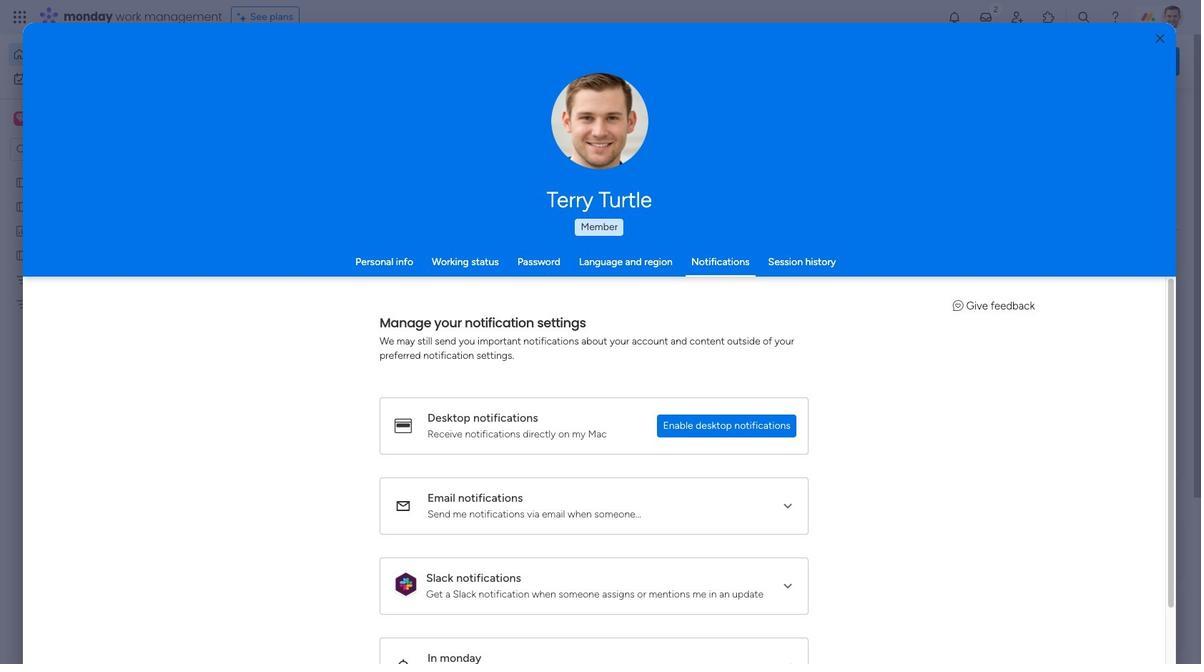 Task type: describe. For each thing, give the bounding box(es) containing it.
monday marketplace image
[[1042, 10, 1056, 24]]

0 vertical spatial option
[[9, 43, 174, 66]]

close image
[[1156, 33, 1165, 44]]

templates image image
[[978, 288, 1167, 386]]

2 workspace image from the left
[[16, 111, 26, 127]]

remove from favorites image
[[424, 261, 438, 276]]

terry turtle image
[[1161, 6, 1184, 29]]

quick search results list box
[[221, 134, 931, 498]]

1 vertical spatial option
[[9, 67, 174, 90]]

Search in workspace field
[[30, 141, 119, 158]]

getting started element
[[966, 521, 1180, 578]]

component image for the rightmost public dashboard image
[[707, 284, 719, 296]]

component image for public board icon
[[239, 284, 252, 296]]

invite members image
[[1011, 10, 1025, 24]]

help center element
[[966, 590, 1180, 647]]

see plans image
[[237, 9, 250, 25]]

1 workspace image from the left
[[14, 111, 28, 127]]



Task type: locate. For each thing, give the bounding box(es) containing it.
2 vertical spatial option
[[0, 169, 182, 172]]

add to favorites image
[[892, 261, 906, 276]]

public dashboard image
[[15, 224, 29, 237], [707, 261, 722, 277]]

0 horizontal spatial add to favorites image
[[424, 437, 438, 451]]

0 horizontal spatial public dashboard image
[[15, 224, 29, 237]]

2 element
[[365, 539, 382, 556]]

0 horizontal spatial component image
[[239, 284, 252, 296]]

select product image
[[13, 10, 27, 24]]

1 component image from the left
[[239, 284, 252, 296]]

dapulse x slim image
[[1159, 104, 1176, 121]]

2 horizontal spatial component image
[[707, 284, 719, 296]]

1 horizontal spatial add to favorites image
[[658, 261, 672, 276]]

search everything image
[[1077, 10, 1091, 24]]

2 image
[[990, 1, 1003, 17]]

notifications image
[[948, 10, 962, 24]]

1 horizontal spatial component image
[[473, 284, 486, 296]]

workspace image
[[14, 111, 28, 127], [16, 111, 26, 127]]

add to favorites image
[[658, 261, 672, 276], [424, 437, 438, 451]]

component image
[[239, 284, 252, 296], [473, 284, 486, 296], [707, 284, 719, 296]]

list box
[[0, 167, 182, 509]]

0 vertical spatial add to favorites image
[[658, 261, 672, 276]]

v2 user feedback image
[[953, 300, 964, 313]]

update feed image
[[979, 10, 993, 24]]

1 vertical spatial public dashboard image
[[707, 261, 722, 277]]

1 horizontal spatial public dashboard image
[[707, 261, 722, 277]]

public board image
[[239, 261, 255, 277]]

3 component image from the left
[[707, 284, 719, 296]]

help image
[[1109, 10, 1123, 24]]

public board image
[[15, 175, 29, 189], [15, 200, 29, 213], [15, 248, 29, 262], [473, 261, 488, 277]]

option
[[9, 43, 174, 66], [9, 67, 174, 90], [0, 169, 182, 172]]

0 vertical spatial public dashboard image
[[15, 224, 29, 237]]

1 vertical spatial add to favorites image
[[424, 437, 438, 451]]

workspace selection element
[[14, 110, 119, 129]]

2 component image from the left
[[473, 284, 486, 296]]



Task type: vqa. For each thing, say whether or not it's contained in the screenshot.
'select product' image
yes



